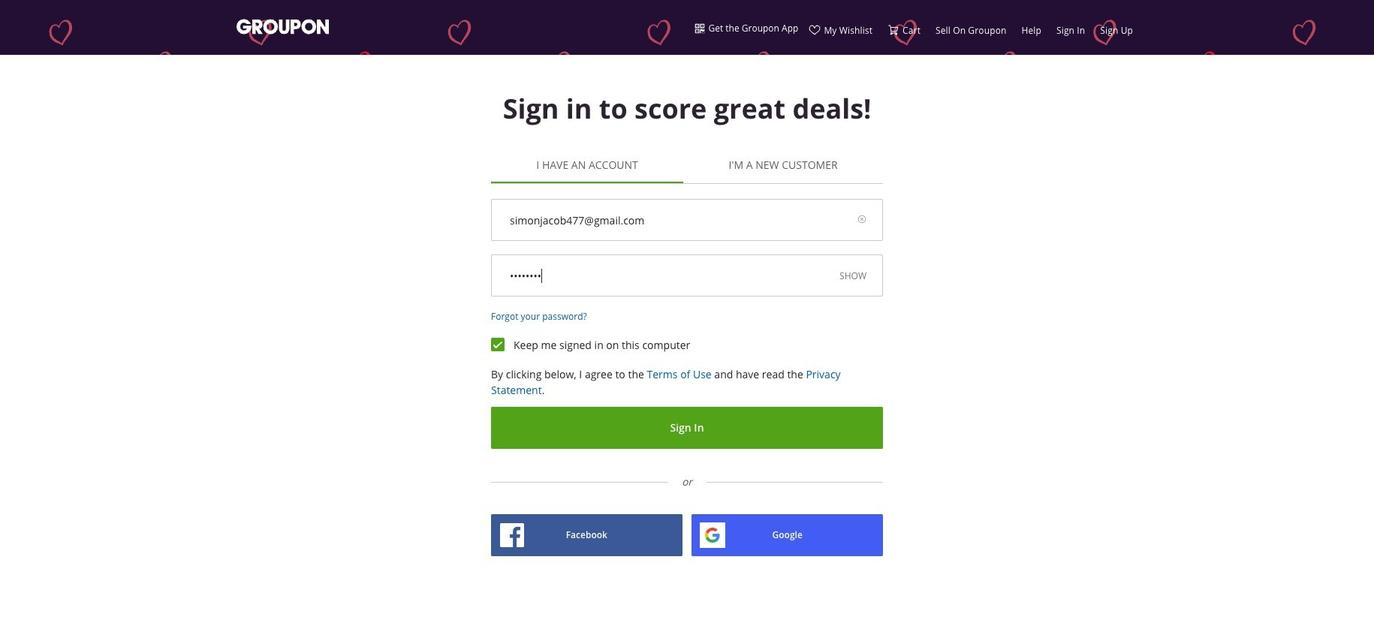 Task type: vqa. For each thing, say whether or not it's contained in the screenshot.
2nd tab
yes



Task type: locate. For each thing, give the bounding box(es) containing it.
tab list
[[491, 147, 883, 184]]

1 tab from the left
[[491, 147, 684, 183]]

tab
[[491, 147, 684, 183], [684, 147, 883, 183]]

Password password field
[[510, 265, 835, 287]]

2 tab from the left
[[684, 147, 883, 183]]



Task type: describe. For each thing, give the bounding box(es) containing it.
email email field
[[510, 209, 853, 231]]

groupon image
[[237, 18, 329, 35]]



